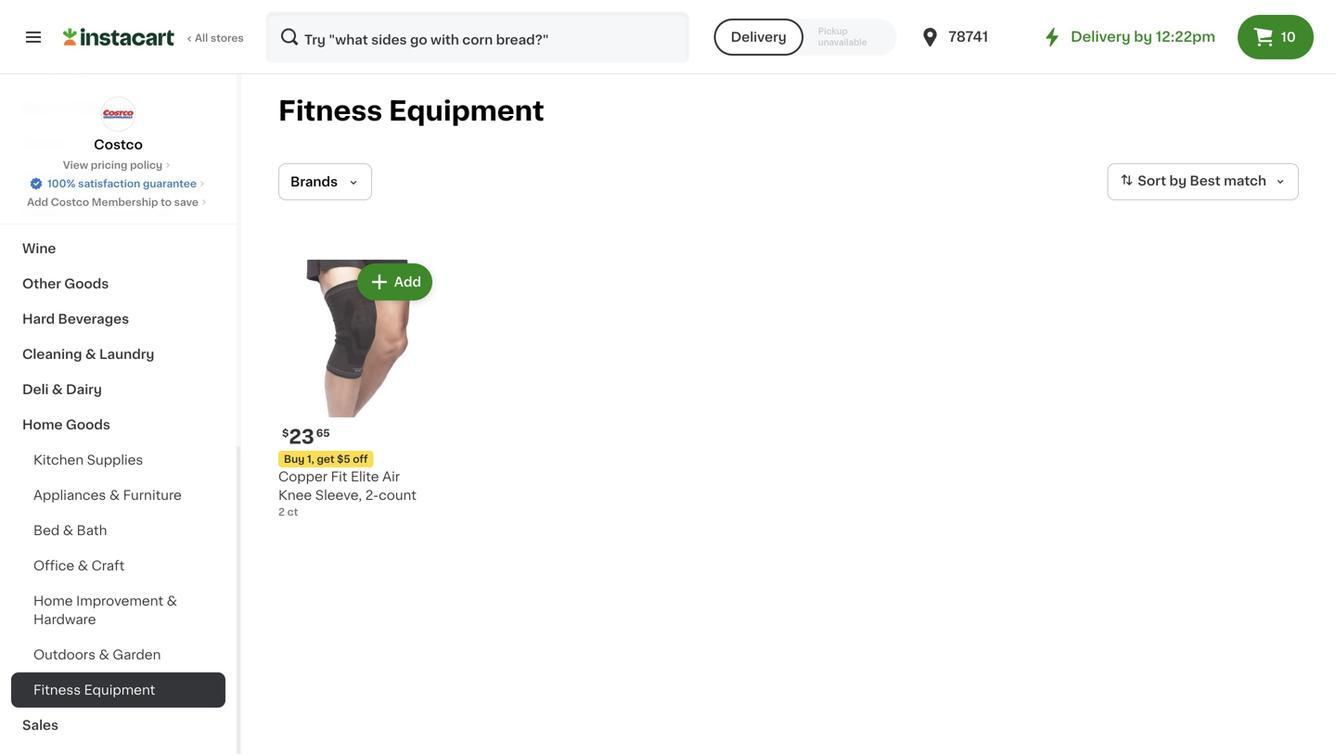 Task type: locate. For each thing, give the bounding box(es) containing it.
costco up the view pricing policy link
[[94, 138, 143, 151]]

& for furniture
[[109, 489, 120, 502]]

instacart logo image
[[63, 26, 174, 48]]

$5
[[337, 454, 350, 464]]

by right sort
[[1170, 175, 1187, 188]]

count
[[379, 489, 417, 502]]

0 vertical spatial home
[[22, 419, 63, 432]]

liquor
[[22, 136, 65, 149]]

pricing
[[91, 160, 128, 170]]

sales link
[[11, 708, 226, 743]]

equipment down search field
[[389, 98, 544, 124]]

improvement
[[76, 595, 163, 608]]

$
[[282, 428, 289, 438]]

home
[[22, 419, 63, 432], [33, 595, 73, 608]]

costco link
[[94, 97, 143, 154]]

goods for home goods
[[66, 419, 110, 432]]

1 vertical spatial home
[[33, 595, 73, 608]]

1 vertical spatial add
[[394, 276, 421, 289]]

& right bed
[[63, 524, 73, 537]]

goods inside home goods link
[[66, 419, 110, 432]]

delivery inside button
[[731, 31, 787, 44]]

brands
[[290, 175, 338, 188]]

delivery by 12:22pm link
[[1041, 26, 1216, 48]]

costco logo image
[[101, 97, 136, 132]]

deli & dairy
[[22, 383, 102, 396]]

deli & dairy link
[[11, 372, 226, 407]]

health
[[22, 207, 67, 220]]

bath
[[77, 524, 107, 537]]

health & personal care link
[[11, 196, 226, 231]]

all stores
[[195, 33, 244, 43]]

goods down view
[[65, 172, 109, 185]]

home improvement & hardware
[[33, 595, 177, 626]]

office & craft link
[[11, 548, 226, 584]]

by for delivery
[[1134, 30, 1153, 44]]

78741
[[949, 30, 988, 44]]

1 vertical spatial fitness
[[33, 684, 81, 697]]

dairy
[[66, 383, 102, 396]]

beer & cider
[[22, 101, 108, 114]]

wine
[[22, 242, 56, 255]]

1 horizontal spatial fitness equipment
[[278, 98, 544, 124]]

0 horizontal spatial fitness equipment
[[33, 684, 155, 697]]

bed & bath
[[33, 524, 107, 537]]

0 horizontal spatial delivery
[[731, 31, 787, 44]]

100% satisfaction guarantee button
[[29, 173, 208, 191]]

air
[[382, 470, 400, 483]]

by for sort
[[1170, 175, 1187, 188]]

sort
[[1138, 175, 1166, 188]]

1 vertical spatial costco
[[51, 197, 89, 207]]

match
[[1224, 175, 1267, 188]]

1 horizontal spatial fitness
[[278, 98, 383, 124]]

0 horizontal spatial costco
[[51, 197, 89, 207]]

0 vertical spatial add
[[27, 197, 48, 207]]

equipment up the sales link at the left of the page
[[84, 684, 155, 697]]

10
[[1281, 31, 1296, 44]]

fitness
[[278, 98, 383, 124], [33, 684, 81, 697]]

view pricing policy link
[[63, 158, 174, 173]]

& left garden
[[99, 649, 109, 662]]

all
[[195, 33, 208, 43]]

craft
[[92, 560, 125, 573]]

0 horizontal spatial by
[[1134, 30, 1153, 44]]

by inside field
[[1170, 175, 1187, 188]]

& inside home improvement & hardware
[[167, 595, 177, 608]]

office & craft
[[33, 560, 125, 573]]

all stores link
[[63, 11, 245, 63]]

fitness down outdoors
[[33, 684, 81, 697]]

fitness up brands dropdown button
[[278, 98, 383, 124]]

1 vertical spatial goods
[[64, 277, 109, 290]]

liquor link
[[11, 125, 226, 161]]

goods inside "other goods" link
[[64, 277, 109, 290]]

electronics
[[22, 66, 98, 79]]

kitchen
[[33, 454, 84, 467]]

1 horizontal spatial add
[[394, 276, 421, 289]]

& down supplies
[[109, 489, 120, 502]]

costco down 100%
[[51, 197, 89, 207]]

copper
[[278, 470, 328, 483]]

sales
[[22, 719, 58, 732]]

0 vertical spatial goods
[[65, 172, 109, 185]]

& for cider
[[57, 101, 68, 114]]

hardware
[[33, 613, 96, 626]]

& right "improvement"
[[167, 595, 177, 608]]

home inside home improvement & hardware
[[33, 595, 73, 608]]

goods
[[65, 172, 109, 185], [64, 277, 109, 290], [66, 419, 110, 432]]

& for bath
[[63, 524, 73, 537]]

fitness equipment
[[278, 98, 544, 124], [33, 684, 155, 697]]

delivery for delivery by 12:22pm
[[1071, 30, 1131, 44]]

& right the deli
[[52, 383, 63, 396]]

buy 1, get $5 off
[[284, 454, 368, 464]]

1,
[[307, 454, 314, 464]]

by left 12:22pm at right top
[[1134, 30, 1153, 44]]

hard beverages link
[[11, 302, 226, 337]]

beer
[[22, 101, 54, 114]]

$ 23 65
[[282, 427, 330, 447]]

health & personal care
[[22, 207, 178, 220]]

& left craft
[[78, 560, 88, 573]]

& for personal
[[70, 207, 81, 220]]

goods up beverages
[[64, 277, 109, 290]]

sleeve,
[[315, 489, 362, 502]]

1 horizontal spatial equipment
[[389, 98, 544, 124]]

1 horizontal spatial by
[[1170, 175, 1187, 188]]

outdoors & garden link
[[11, 638, 226, 673]]

& down beverages
[[85, 348, 96, 361]]

home down the deli
[[22, 419, 63, 432]]

goods inside paper goods link
[[65, 172, 109, 185]]

outdoors
[[33, 649, 96, 662]]

1 vertical spatial by
[[1170, 175, 1187, 188]]

sort by
[[1138, 175, 1187, 188]]

0 vertical spatial costco
[[94, 138, 143, 151]]

& for laundry
[[85, 348, 96, 361]]

0 vertical spatial equipment
[[389, 98, 544, 124]]

copper fit elite air knee sleeve, 2-count 2 ct
[[278, 470, 417, 517]]

deli
[[22, 383, 49, 396]]

fitness inside fitness equipment link
[[33, 684, 81, 697]]

add inside add button
[[394, 276, 421, 289]]

other
[[22, 277, 61, 290]]

product group
[[278, 260, 436, 520]]

appliances & furniture link
[[11, 478, 226, 513]]

1 horizontal spatial costco
[[94, 138, 143, 151]]

0 horizontal spatial equipment
[[84, 684, 155, 697]]

2
[[278, 507, 285, 517]]

home up hardware
[[33, 595, 73, 608]]

appliances & furniture
[[33, 489, 182, 502]]

0 vertical spatial by
[[1134, 30, 1153, 44]]

appliances
[[33, 489, 106, 502]]

& right health
[[70, 207, 81, 220]]

0 horizontal spatial add
[[27, 197, 48, 207]]

equipment
[[389, 98, 544, 124], [84, 684, 155, 697]]

2 vertical spatial goods
[[66, 419, 110, 432]]

other goods
[[22, 277, 109, 290]]

1 horizontal spatial delivery
[[1071, 30, 1131, 44]]

None search field
[[265, 11, 690, 63]]

0 horizontal spatial fitness
[[33, 684, 81, 697]]

Search field
[[267, 13, 688, 61]]

electronics link
[[11, 55, 226, 90]]

bed & bath link
[[11, 513, 226, 548]]

add
[[27, 197, 48, 207], [394, 276, 421, 289]]

goods up kitchen supplies
[[66, 419, 110, 432]]

cleaning & laundry
[[22, 348, 154, 361]]

1 vertical spatial fitness equipment
[[33, 684, 155, 697]]

& right beer
[[57, 101, 68, 114]]

wine link
[[11, 231, 226, 266]]

view pricing policy
[[63, 160, 162, 170]]

1 vertical spatial equipment
[[84, 684, 155, 697]]



Task type: vqa. For each thing, say whether or not it's contained in the screenshot.
Delivery day & time Tuesday between 10am - 12pm
no



Task type: describe. For each thing, give the bounding box(es) containing it.
supplies
[[87, 454, 143, 467]]

& for dairy
[[52, 383, 63, 396]]

policy
[[130, 160, 162, 170]]

best
[[1190, 175, 1221, 188]]

0 vertical spatial fitness
[[278, 98, 383, 124]]

guarantee
[[143, 179, 197, 189]]

12:22pm
[[1156, 30, 1216, 44]]

& for garden
[[99, 649, 109, 662]]

home for home improvement & hardware
[[33, 595, 73, 608]]

0 vertical spatial fitness equipment
[[278, 98, 544, 124]]

cider
[[71, 101, 108, 114]]

best match
[[1190, 175, 1267, 188]]

service type group
[[714, 19, 897, 56]]

add for add costco membership to save
[[27, 197, 48, 207]]

23
[[289, 427, 314, 447]]

65
[[316, 428, 330, 438]]

buy
[[284, 454, 305, 464]]

bed
[[33, 524, 60, 537]]

paper goods link
[[11, 161, 226, 196]]

78741 button
[[919, 11, 1030, 63]]

home improvement & hardware link
[[11, 584, 226, 638]]

home goods
[[22, 419, 110, 432]]

2-
[[365, 489, 379, 502]]

hard beverages
[[22, 313, 129, 326]]

add costco membership to save link
[[27, 195, 210, 210]]

outdoors & garden
[[33, 649, 161, 662]]

office
[[33, 560, 74, 573]]

kitchen supplies link
[[11, 443, 226, 478]]

satisfaction
[[78, 179, 140, 189]]

100% satisfaction guarantee
[[47, 179, 197, 189]]

goods for paper goods
[[65, 172, 109, 185]]

add for add
[[394, 276, 421, 289]]

membership
[[92, 197, 158, 207]]

add button
[[359, 265, 431, 299]]

fitness equipment link
[[11, 673, 226, 708]]

100%
[[47, 179, 76, 189]]

paper
[[22, 172, 62, 185]]

off
[[353, 454, 368, 464]]

& for craft
[[78, 560, 88, 573]]

Best match Sort by field
[[1107, 163, 1299, 200]]

home goods link
[[11, 407, 226, 443]]

elite
[[351, 470, 379, 483]]

other goods link
[[11, 266, 226, 302]]

save
[[174, 197, 199, 207]]

get
[[317, 454, 335, 464]]

personal
[[84, 207, 143, 220]]

goods for other goods
[[64, 277, 109, 290]]

home for home goods
[[22, 419, 63, 432]]

beer & cider link
[[11, 90, 226, 125]]

fitness equipment inside fitness equipment link
[[33, 684, 155, 697]]

to
[[161, 197, 172, 207]]

delivery for delivery
[[731, 31, 787, 44]]

delivery button
[[714, 19, 803, 56]]

view
[[63, 160, 88, 170]]

add costco membership to save
[[27, 197, 199, 207]]

delivery by 12:22pm
[[1071, 30, 1216, 44]]

brands button
[[278, 163, 372, 200]]

laundry
[[99, 348, 154, 361]]

cleaning & laundry link
[[11, 337, 226, 372]]

fit
[[331, 470, 347, 483]]

cleaning
[[22, 348, 82, 361]]

garden
[[113, 649, 161, 662]]

stores
[[211, 33, 244, 43]]

care
[[146, 207, 178, 220]]

hard
[[22, 313, 55, 326]]

10 button
[[1238, 15, 1314, 59]]

paper goods
[[22, 172, 109, 185]]

beverages
[[58, 313, 129, 326]]

knee
[[278, 489, 312, 502]]



